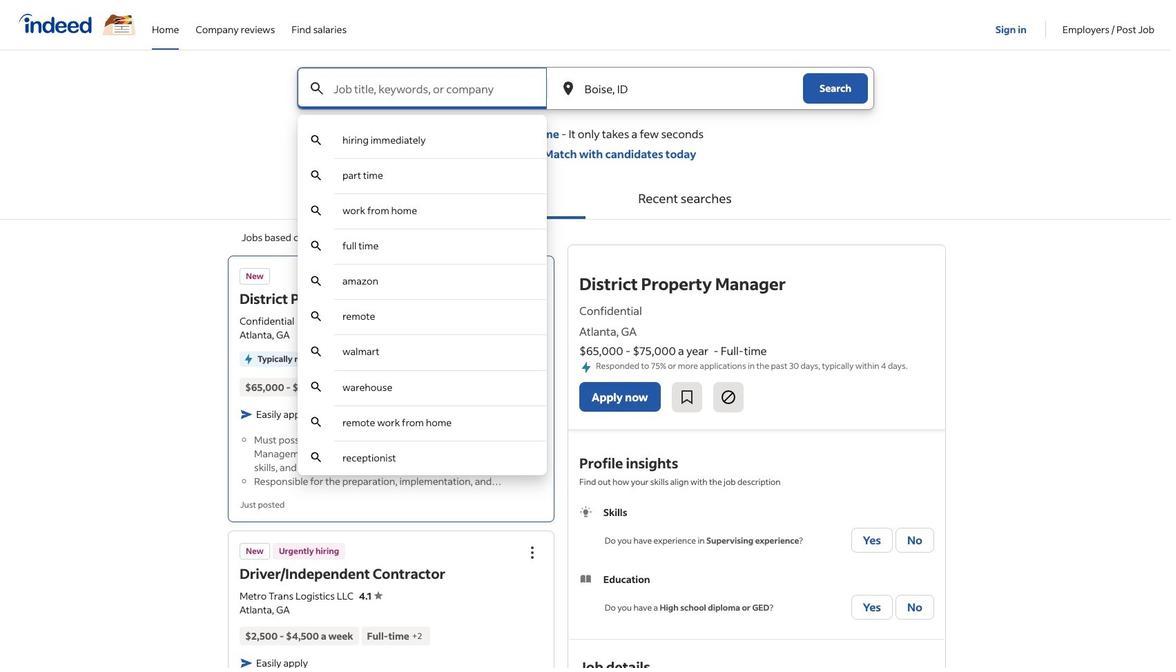 Task type: vqa. For each thing, say whether or not it's contained in the screenshot.
leftmost the Job
no



Task type: locate. For each thing, give the bounding box(es) containing it.
job actions for driver/independent contractor is collapsed image
[[524, 544, 541, 561]]

group
[[517, 263, 548, 293]]

Edit location text field
[[582, 68, 776, 109]]

skills group
[[580, 505, 935, 556]]

education group
[[580, 572, 935, 623]]

main content
[[0, 67, 1172, 668]]

tab list
[[0, 178, 1172, 220]]

None search field
[[286, 67, 886, 475]]



Task type: describe. For each thing, give the bounding box(es) containing it.
save this job image
[[679, 389, 695, 406]]

not interested image
[[720, 389, 737, 406]]

celebrating black history month image
[[102, 14, 135, 35]]

search: Job title, keywords, or company text field
[[331, 68, 547, 109]]

4.1 out of five stars rating image
[[359, 589, 383, 602]]

search suggestions list box
[[298, 123, 547, 475]]



